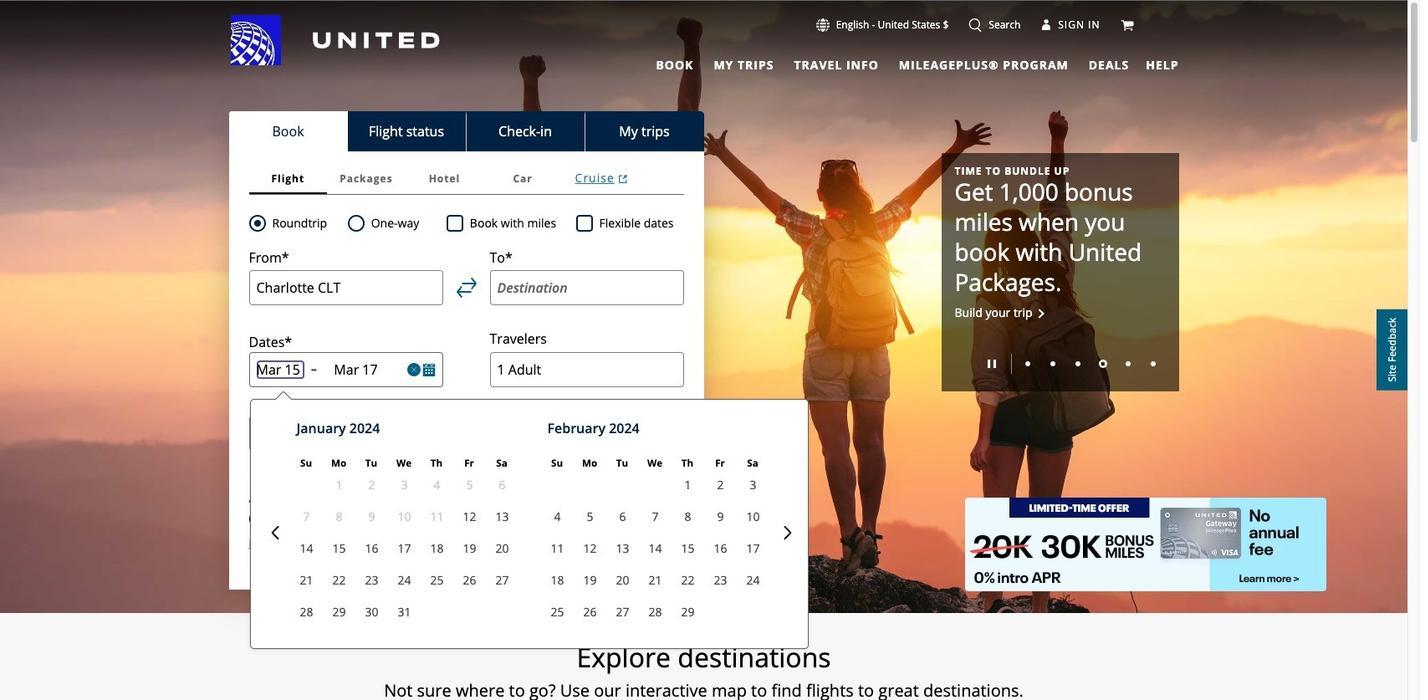 Task type: vqa. For each thing, say whether or not it's contained in the screenshot.
View Cart, click to view list of recently searched saved trips. ICON
yes



Task type: describe. For each thing, give the bounding box(es) containing it.
Return text field
[[334, 361, 399, 379]]

1 vertical spatial tab list
[[229, 111, 704, 151]]

slide 3 of 6 image
[[1075, 362, 1080, 367]]

calendar application
[[255, 400, 1283, 661]]

reverse origin and destination image
[[456, 278, 476, 298]]

carousel buttons element
[[955, 348, 1165, 378]]

2 vertical spatial tab list
[[249, 163, 684, 195]]

0 vertical spatial tab list
[[646, 51, 1133, 75]]

move backward to switch to the previous month. image
[[268, 526, 281, 539]]

slide 6 of 6 image
[[1150, 362, 1155, 367]]

currently in english united states	$ enter to change image
[[816, 18, 829, 32]]

view cart, click to view list of recently searched saved trips. image
[[1120, 18, 1134, 32]]



Task type: locate. For each thing, give the bounding box(es) containing it.
Origin text field
[[249, 270, 443, 306]]

slide 2 of 6 image
[[1050, 362, 1055, 367]]

navigation
[[0, 14, 1408, 75]]

not sure where to go? use our interactive map to find flights to great destinations. element
[[133, 681, 1275, 700]]

tab list
[[646, 51, 1133, 75], [229, 111, 704, 151], [249, 163, 684, 195]]

united logo link to homepage image
[[230, 15, 440, 65]]

slide 5 of 6 image
[[1125, 362, 1130, 367]]

move forward to switch to the next month. image
[[781, 526, 794, 539]]

Departure text field
[[256, 360, 304, 380]]

pause image
[[987, 360, 996, 368]]

slide 4 of 6 image
[[1099, 360, 1107, 368]]

slide 1 of 6 image
[[1025, 362, 1030, 367]]

explore destinations element
[[133, 641, 1275, 674]]

book with miles element
[[447, 213, 576, 233]]

round trip flight search element
[[266, 213, 327, 233]]

Destination text field
[[490, 270, 684, 306]]

main content
[[0, 1, 1408, 700]]

one way flight search element
[[364, 213, 419, 233]]



